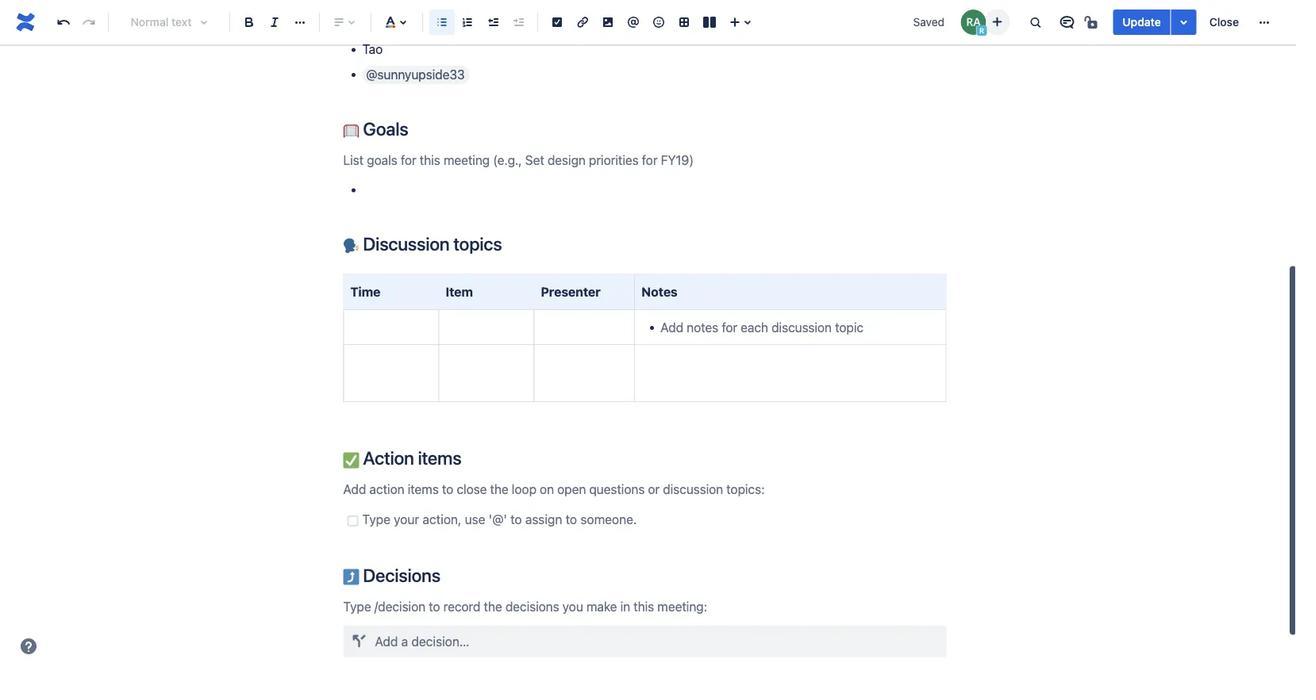 Task type: describe. For each thing, give the bounding box(es) containing it.
update
[[1123, 15, 1161, 29]]

decision image
[[347, 629, 372, 654]]

no restrictions image
[[1083, 13, 1102, 32]]

bullet list ⌘⇧8 image
[[433, 13, 452, 32]]

decisions
[[359, 565, 441, 586]]

mention image
[[624, 13, 643, 32]]

adjust update settings image
[[1175, 13, 1194, 32]]

italic ⌘i image
[[265, 13, 284, 32]]

bold ⌘b image
[[240, 13, 259, 32]]

invite to edit image
[[988, 12, 1007, 31]]

more formatting image
[[291, 13, 310, 32]]

link image
[[573, 13, 592, 32]]

discussion
[[363, 233, 450, 255]]

:white_check_mark: image
[[343, 453, 359, 469]]

numbered list ⌘⇧7 image
[[458, 13, 477, 32]]

emoji image
[[649, 13, 668, 32]]

action
[[363, 448, 414, 469]]

ruby anderson image
[[961, 10, 986, 35]]

indent tab image
[[509, 13, 528, 32]]

:white_check_mark: image
[[343, 453, 359, 469]]

Main content area, start typing to enter text. text field
[[334, 0, 956, 658]]

comment icon image
[[1058, 13, 1077, 32]]

topics
[[454, 233, 502, 255]]

add image, video, or file image
[[599, 13, 618, 32]]

redo ⌘⇧z image
[[79, 13, 98, 32]]

presenter
[[541, 284, 601, 300]]

time
[[350, 284, 381, 300]]



Task type: vqa. For each thing, say whether or not it's contained in the screenshot.
topics
yes



Task type: locate. For each thing, give the bounding box(es) containing it.
action items
[[359, 448, 462, 469]]

discussion topics
[[359, 233, 502, 255]]

close
[[1210, 15, 1239, 29]]

items
[[418, 448, 462, 469]]

close button
[[1200, 10, 1249, 35]]

:speaking_head: image
[[343, 238, 359, 254], [343, 238, 359, 254]]

find and replace image
[[1026, 13, 1045, 32]]

:arrow_heading_up: image
[[343, 570, 359, 586]]

update button
[[1113, 10, 1171, 35]]

more image
[[1255, 13, 1274, 32]]

notes
[[642, 284, 678, 300]]

saved
[[913, 15, 945, 29]]

help image
[[19, 637, 38, 656]]

:goal: image
[[343, 123, 359, 139], [343, 123, 359, 139]]

@sunnyupside33
[[366, 67, 465, 82]]

action item image
[[548, 13, 567, 32]]

outdent ⇧tab image
[[483, 13, 502, 32]]

undo ⌘z image
[[54, 13, 73, 32]]

layouts image
[[700, 13, 719, 32]]

:arrow_heading_up: image
[[343, 570, 359, 586]]

table image
[[675, 13, 694, 32]]

item
[[446, 284, 473, 300]]

confluence image
[[13, 10, 38, 35], [13, 10, 38, 35]]

editable content region
[[318, 0, 972, 679]]

goals
[[359, 118, 408, 139]]

tao
[[362, 42, 383, 57]]



